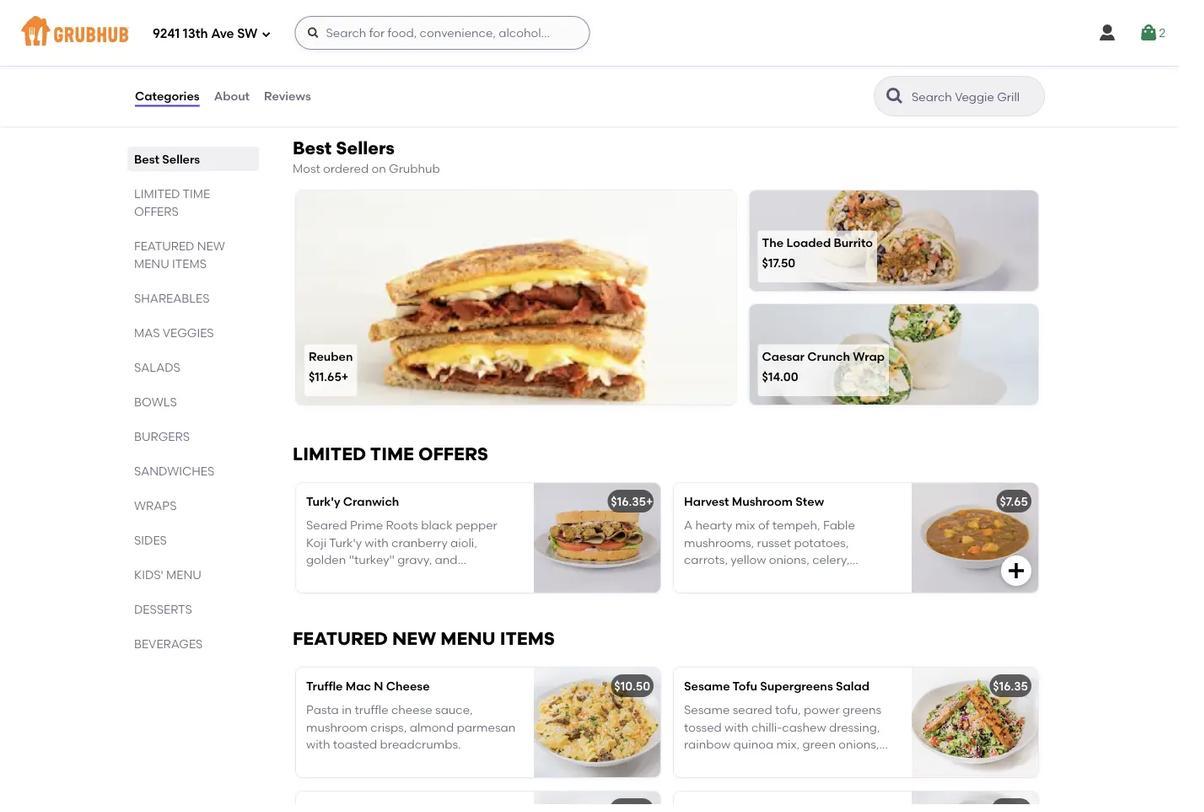 Task type: locate. For each thing, give the bounding box(es) containing it.
reuben $11.65 +
[[309, 350, 353, 384]]

limited time offers down best sellers at top
[[134, 186, 210, 219]]

0 vertical spatial featured new menu items
[[134, 239, 225, 271]]

veggies
[[163, 326, 214, 340]]

turk'y
[[306, 495, 341, 509], [329, 536, 362, 550]]

mushroom
[[732, 495, 793, 509]]

ranchero fiesta bowl image
[[912, 792, 1039, 806]]

caesar
[[763, 350, 805, 364]]

sesame
[[727, 755, 771, 769]]

on inside seared prime roots black pepper koji turk'y with cranberry aioli, golden "turkey" gravy, and homemade cranberry stuffing on grilled sourdough bread
[[481, 570, 495, 584]]

best up the limited time offers "tab"
[[134, 152, 159, 166]]

1 vertical spatial featured
[[293, 629, 388, 650]]

0 horizontal spatial items
[[172, 257, 207, 271]]

with inside "sesame seared tofu, power greens tossed with chilli-cashew dressing, rainbow quinoa mix, green onions, tuxedo sesame seeds."
[[725, 721, 749, 735]]

onions,
[[769, 553, 810, 567], [839, 738, 880, 752]]

with down seared
[[725, 721, 749, 735]]

mushroom
[[306, 721, 368, 735]]

with down mushroom
[[306, 738, 330, 752]]

1 horizontal spatial svg image
[[1139, 23, 1160, 43]]

0 vertical spatial with
[[365, 536, 389, 550]]

pasta
[[306, 703, 339, 718]]

burgers
[[134, 430, 190, 444]]

1 horizontal spatial $16.35
[[993, 680, 1029, 694]]

offers down best sellers at top
[[134, 204, 179, 219]]

1 horizontal spatial limited time offers
[[293, 444, 488, 465]]

1 horizontal spatial time
[[370, 444, 414, 465]]

crunch
[[808, 350, 851, 364]]

1 vertical spatial limited time offers
[[293, 444, 488, 465]]

2 horizontal spatial with
[[725, 721, 749, 735]]

featured new menu items
[[134, 239, 225, 271], [293, 629, 555, 650]]

1 horizontal spatial new
[[392, 629, 436, 650]]

0 vertical spatial $16.35
[[611, 495, 646, 509]]

sesame
[[684, 680, 730, 694], [684, 703, 730, 718]]

0 horizontal spatial featured
[[134, 239, 194, 253]]

a hearty mix of tempeh, fable mushrooms, russet potatoes, carrots, yellow onions, celery, rosemary, and thyme
[[684, 519, 856, 584]]

1 vertical spatial limited
[[293, 444, 366, 465]]

and inside a hearty mix of tempeh, fable mushrooms, russet potatoes, carrots, yellow onions, celery, rosemary, and thyme
[[744, 570, 767, 584]]

1 vertical spatial featured new menu items
[[293, 629, 555, 650]]

+ down reuben
[[342, 370, 349, 384]]

sesame inside "sesame seared tofu, power greens tossed with chilli-cashew dressing, rainbow quinoa mix, green onions, tuxedo sesame seeds."
[[684, 703, 730, 718]]

time down best sellers tab
[[183, 186, 210, 201]]

featured new menu items inside "tab"
[[134, 239, 225, 271]]

beverages
[[134, 637, 203, 651]]

svg image
[[1098, 23, 1118, 43], [307, 26, 320, 40], [261, 29, 271, 39]]

0 horizontal spatial offers
[[134, 204, 179, 219]]

0 horizontal spatial svg image
[[1007, 561, 1027, 581]]

$16.35
[[611, 495, 646, 509], [993, 680, 1029, 694]]

best sellers tab
[[134, 150, 252, 168]]

menu inside kids' menu tab
[[166, 568, 202, 582]]

0 vertical spatial menu
[[134, 257, 169, 271]]

sourdough
[[345, 587, 406, 602]]

limited up turk'y cranwich
[[293, 444, 366, 465]]

limited time offers
[[134, 186, 210, 219], [293, 444, 488, 465]]

items inside "tab"
[[172, 257, 207, 271]]

turk'y up seared in the bottom left of the page
[[306, 495, 341, 509]]

sellers inside best sellers most ordered on grubhub
[[336, 137, 395, 159]]

menu
[[134, 257, 169, 271], [166, 568, 202, 582], [441, 629, 496, 650]]

0 vertical spatial limited time offers
[[134, 186, 210, 219]]

0 vertical spatial items
[[172, 257, 207, 271]]

1 horizontal spatial offers
[[419, 444, 488, 465]]

0 horizontal spatial featured new menu items
[[134, 239, 225, 271]]

on right the ordered
[[372, 161, 386, 176]]

sesame seared tofu, power greens tossed with chilli-cashew dressing, rainbow quinoa mix, green onions, tuxedo sesame seeds.
[[684, 703, 882, 769]]

seared
[[306, 519, 347, 533]]

best sellers most ordered on grubhub
[[293, 137, 440, 176]]

0 vertical spatial turk'y
[[306, 495, 341, 509]]

featured down grilled on the bottom of page
[[293, 629, 388, 650]]

sellers up the limited time offers "tab"
[[162, 152, 200, 166]]

best up most
[[293, 137, 332, 159]]

celery,
[[813, 553, 850, 567]]

0 horizontal spatial $16.35
[[611, 495, 646, 509]]

featured inside featured new menu items
[[134, 239, 194, 253]]

thyme
[[769, 570, 806, 584]]

menu right kids'
[[166, 568, 202, 582]]

13th
[[183, 26, 208, 41]]

sellers for best sellers most ordered on grubhub
[[336, 137, 395, 159]]

about button
[[213, 66, 251, 127]]

best
[[293, 137, 332, 159], [134, 152, 159, 166]]

2 vertical spatial with
[[306, 738, 330, 752]]

time
[[183, 186, 210, 201], [370, 444, 414, 465]]

0 vertical spatial limited
[[134, 186, 180, 201]]

mas veggies tab
[[134, 324, 252, 342]]

mac
[[346, 680, 371, 694]]

truffle
[[306, 680, 343, 694]]

0 vertical spatial on
[[372, 161, 386, 176]]

featured down the limited time offers "tab"
[[134, 239, 194, 253]]

0 horizontal spatial best
[[134, 152, 159, 166]]

new down 'bread'
[[392, 629, 436, 650]]

0 horizontal spatial with
[[306, 738, 330, 752]]

0 vertical spatial new
[[197, 239, 225, 253]]

sellers up the ordered
[[336, 137, 395, 159]]

2 sesame from the top
[[684, 703, 730, 718]]

0 horizontal spatial svg image
[[261, 29, 271, 39]]

stew
[[796, 495, 825, 509]]

cranberry
[[392, 536, 448, 550], [376, 570, 432, 584]]

"turkey"
[[349, 553, 395, 567]]

cashew
[[783, 721, 827, 735]]

best inside best sellers most ordered on grubhub
[[293, 137, 332, 159]]

cranberry up gravy,
[[392, 536, 448, 550]]

in
[[342, 703, 352, 718]]

limited time offers tab
[[134, 185, 252, 220]]

1 horizontal spatial with
[[365, 536, 389, 550]]

onions, inside "sesame seared tofu, power greens tossed with chilli-cashew dressing, rainbow quinoa mix, green onions, tuxedo sesame seeds."
[[839, 738, 880, 752]]

1 vertical spatial onions,
[[839, 738, 880, 752]]

green
[[803, 738, 836, 752]]

sesame up tossed
[[684, 703, 730, 718]]

1 vertical spatial items
[[500, 629, 555, 650]]

0 vertical spatial onions,
[[769, 553, 810, 567]]

1 horizontal spatial on
[[481, 570, 495, 584]]

0 vertical spatial time
[[183, 186, 210, 201]]

0 horizontal spatial and
[[435, 553, 458, 567]]

limited down best sellers at top
[[134, 186, 180, 201]]

truffle mac n cheese
[[306, 680, 430, 694]]

dressing,
[[829, 721, 881, 735]]

featured new menu items up shareables
[[134, 239, 225, 271]]

offers inside the limited time offers "tab"
[[134, 204, 179, 219]]

reviews button
[[263, 66, 312, 127]]

0 vertical spatial featured
[[134, 239, 194, 253]]

1 vertical spatial offers
[[419, 444, 488, 465]]

on right stuffing
[[481, 570, 495, 584]]

1 vertical spatial turk'y
[[329, 536, 362, 550]]

time up cranwich
[[370, 444, 414, 465]]

1 vertical spatial $16.35
[[993, 680, 1029, 694]]

sesame tofu supergreens salad
[[684, 680, 870, 694]]

aioli,
[[451, 536, 477, 550]]

1 vertical spatial new
[[392, 629, 436, 650]]

0 vertical spatial and
[[435, 553, 458, 567]]

time inside "tab"
[[183, 186, 210, 201]]

featured
[[134, 239, 194, 253], [293, 629, 388, 650]]

harvest
[[684, 495, 729, 509]]

1 vertical spatial +
[[646, 495, 654, 509]]

sesame tofu supergreens salad image
[[912, 668, 1039, 778]]

truffle mac n cheese image
[[534, 668, 661, 778]]

0 vertical spatial sesame
[[684, 680, 730, 694]]

mix,
[[777, 738, 800, 752]]

menu up shareables
[[134, 257, 169, 271]]

and down yellow
[[744, 570, 767, 584]]

with up "turkey"
[[365, 536, 389, 550]]

1 horizontal spatial featured new menu items
[[293, 629, 555, 650]]

featured new menu items down 'bread'
[[293, 629, 555, 650]]

svg image
[[1139, 23, 1160, 43], [1007, 561, 1027, 581]]

almond
[[410, 721, 454, 735]]

sesame for sesame seared tofu, power greens tossed with chilli-cashew dressing, rainbow quinoa mix, green onions, tuxedo sesame seeds.
[[684, 703, 730, 718]]

limited time offers up cranwich
[[293, 444, 488, 465]]

1 vertical spatial on
[[481, 570, 495, 584]]

sesame left tofu
[[684, 680, 730, 694]]

wraps tab
[[134, 497, 252, 515]]

1 horizontal spatial onions,
[[839, 738, 880, 752]]

mas
[[134, 326, 160, 340]]

1 horizontal spatial sellers
[[336, 137, 395, 159]]

1 vertical spatial with
[[725, 721, 749, 735]]

$14.00
[[763, 370, 799, 384]]

bowls tab
[[134, 393, 252, 411]]

best inside tab
[[134, 152, 159, 166]]

reuben
[[309, 350, 353, 364]]

sides tab
[[134, 532, 252, 549]]

sellers inside tab
[[162, 152, 200, 166]]

ordered
[[323, 161, 369, 176]]

offers up black
[[419, 444, 488, 465]]

turk'y down seared in the bottom left of the page
[[329, 536, 362, 550]]

0 horizontal spatial on
[[372, 161, 386, 176]]

0 horizontal spatial onions,
[[769, 553, 810, 567]]

desserts
[[134, 603, 192, 617]]

1 vertical spatial menu
[[166, 568, 202, 582]]

1 horizontal spatial featured
[[293, 629, 388, 650]]

+ left harvest
[[646, 495, 654, 509]]

wrap
[[853, 350, 885, 364]]

0 horizontal spatial limited time offers
[[134, 186, 210, 219]]

sandwiches tab
[[134, 462, 252, 480]]

salads tab
[[134, 359, 252, 376]]

0 horizontal spatial time
[[183, 186, 210, 201]]

turk'y cranwich
[[306, 495, 399, 509]]

and up stuffing
[[435, 553, 458, 567]]

0 horizontal spatial limited
[[134, 186, 180, 201]]

items
[[172, 257, 207, 271], [500, 629, 555, 650]]

mix
[[736, 519, 756, 533]]

0 horizontal spatial +
[[342, 370, 349, 384]]

shareables
[[134, 291, 210, 305]]

0 vertical spatial offers
[[134, 204, 179, 219]]

0 horizontal spatial new
[[197, 239, 225, 253]]

2 vertical spatial menu
[[441, 629, 496, 650]]

stuffing
[[435, 570, 478, 584]]

sellers
[[336, 137, 395, 159], [162, 152, 200, 166]]

0 vertical spatial +
[[342, 370, 349, 384]]

cranwich
[[343, 495, 399, 509]]

new down the limited time offers "tab"
[[197, 239, 225, 253]]

0 vertical spatial svg image
[[1139, 23, 1160, 43]]

homemade
[[306, 570, 373, 584]]

+
[[342, 370, 349, 384], [646, 495, 654, 509]]

tofu
[[733, 680, 758, 694]]

onions, inside a hearty mix of tempeh, fable mushrooms, russet potatoes, carrots, yellow onions, celery, rosemary, and thyme
[[769, 553, 810, 567]]

new inside "tab"
[[197, 239, 225, 253]]

1 horizontal spatial and
[[744, 570, 767, 584]]

with
[[365, 536, 389, 550], [725, 721, 749, 735], [306, 738, 330, 752]]

on
[[372, 161, 386, 176], [481, 570, 495, 584]]

1 horizontal spatial items
[[500, 629, 555, 650]]

1 sesame from the top
[[684, 680, 730, 694]]

cranberry down gravy,
[[376, 570, 432, 584]]

onions, up thyme
[[769, 553, 810, 567]]

0 horizontal spatial sellers
[[162, 152, 200, 166]]

main navigation navigation
[[0, 0, 1180, 66]]

1 horizontal spatial +
[[646, 495, 654, 509]]

1 vertical spatial sesame
[[684, 703, 730, 718]]

1 horizontal spatial best
[[293, 137, 332, 159]]

bowls
[[134, 395, 177, 409]]

menu down 'bread'
[[441, 629, 496, 650]]

1 vertical spatial and
[[744, 570, 767, 584]]

wraps
[[134, 499, 177, 513]]

$17.50
[[763, 256, 796, 270]]

1 horizontal spatial svg image
[[307, 26, 320, 40]]

onions, down dressing,
[[839, 738, 880, 752]]



Task type: vqa. For each thing, say whether or not it's contained in the screenshot.
mix
yes



Task type: describe. For each thing, give the bounding box(es) containing it.
truffle
[[355, 703, 389, 718]]

breadcrumbs.
[[380, 738, 461, 752]]

2 horizontal spatial svg image
[[1098, 23, 1118, 43]]

categories button
[[134, 66, 201, 127]]

rainbow
[[684, 738, 731, 752]]

golden
[[306, 553, 346, 567]]

9241 13th ave sw
[[153, 26, 258, 41]]

best for best sellers
[[134, 152, 159, 166]]

salad
[[836, 680, 870, 694]]

with inside the pasta in truffle cheese sauce, mushroom crisps, almond parmesan with toasted breadcrumbs.
[[306, 738, 330, 752]]

2
[[1160, 26, 1166, 40]]

on inside best sellers most ordered on grubhub
[[372, 161, 386, 176]]

bread
[[409, 587, 444, 602]]

loaded
[[787, 236, 831, 250]]

burrito
[[834, 236, 874, 250]]

cheese
[[386, 680, 430, 694]]

turk'y cranwich image
[[534, 483, 661, 593]]

caesar crunch salad image
[[534, 792, 661, 806]]

parmesan
[[457, 721, 516, 735]]

crisps,
[[371, 721, 407, 735]]

sellers for best sellers
[[162, 152, 200, 166]]

kids' menu tab
[[134, 566, 252, 584]]

with inside seared prime roots black pepper koji turk'y with cranberry aioli, golden "turkey" gravy, and homemade cranberry stuffing on grilled sourdough bread
[[365, 536, 389, 550]]

koji
[[306, 536, 327, 550]]

salads
[[134, 360, 181, 375]]

greens
[[843, 703, 882, 718]]

seared prime roots black pepper koji turk'y with cranberry aioli, golden "turkey" gravy, and homemade cranberry stuffing on grilled sourdough bread
[[306, 519, 498, 602]]

seared
[[733, 703, 773, 718]]

yellow
[[731, 553, 767, 567]]

$7.65
[[1000, 495, 1029, 509]]

reviews
[[264, 89, 311, 103]]

sw
[[237, 26, 258, 41]]

n
[[374, 680, 384, 694]]

about
[[214, 89, 250, 103]]

seeds.
[[774, 755, 810, 769]]

menu inside featured new menu items "tab"
[[134, 257, 169, 271]]

svg image inside 2 button
[[1139, 23, 1160, 43]]

fable
[[824, 519, 856, 533]]

of
[[759, 519, 770, 533]]

1 vertical spatial cranberry
[[376, 570, 432, 584]]

$16.35 for $16.35 +
[[611, 495, 646, 509]]

9241
[[153, 26, 180, 41]]

Search for food, convenience, alcohol... search field
[[295, 16, 590, 50]]

black
[[421, 519, 453, 533]]

categories
[[135, 89, 200, 103]]

sauce,
[[435, 703, 473, 718]]

1 vertical spatial time
[[370, 444, 414, 465]]

0 vertical spatial cranberry
[[392, 536, 448, 550]]

toasted
[[333, 738, 377, 752]]

sides
[[134, 533, 167, 548]]

kids'
[[134, 568, 164, 582]]

grubhub
[[389, 161, 440, 176]]

potatoes,
[[794, 536, 849, 550]]

$16.35 for $16.35
[[993, 680, 1029, 694]]

mushrooms,
[[684, 536, 755, 550]]

2 button
[[1139, 18, 1166, 48]]

$1.99 delivery
[[420, 29, 493, 43]]

limited inside "tab"
[[134, 186, 180, 201]]

gravy,
[[398, 553, 432, 567]]

tossed
[[684, 721, 722, 735]]

desserts tab
[[134, 601, 252, 619]]

and inside seared prime roots black pepper koji turk'y with cranberry aioli, golden "turkey" gravy, and homemade cranberry stuffing on grilled sourdough bread
[[435, 553, 458, 567]]

best for best sellers most ordered on grubhub
[[293, 137, 332, 159]]

tuxedo
[[684, 755, 724, 769]]

burgers tab
[[134, 428, 252, 446]]

sandwiches
[[134, 464, 215, 478]]

a
[[684, 519, 693, 533]]

rosemary,
[[684, 570, 741, 584]]

kids' menu
[[134, 568, 202, 582]]

$11.65
[[309, 370, 342, 384]]

harvest mushroom stew image
[[912, 483, 1039, 593]]

search icon image
[[885, 86, 905, 106]]

limited time offers inside "tab"
[[134, 186, 210, 219]]

tempeh,
[[773, 519, 821, 533]]

turk'y inside seared prime roots black pepper koji turk'y with cranberry aioli, golden "turkey" gravy, and homemade cranberry stuffing on grilled sourdough bread
[[329, 536, 362, 550]]

+ inside reuben $11.65 +
[[342, 370, 349, 384]]

harvest mushroom stew
[[684, 495, 825, 509]]

supergreens
[[761, 680, 834, 694]]

$16.35 +
[[611, 495, 654, 509]]

quinoa
[[734, 738, 774, 752]]

hearty
[[696, 519, 733, 533]]

pepper
[[456, 519, 498, 533]]

cheese
[[392, 703, 433, 718]]

1 horizontal spatial limited
[[293, 444, 366, 465]]

the loaded burrito $17.50
[[763, 236, 874, 270]]

shareables tab
[[134, 289, 252, 307]]

ave
[[211, 26, 234, 41]]

featured new menu items tab
[[134, 237, 252, 273]]

the
[[763, 236, 784, 250]]

russet
[[757, 536, 792, 550]]

delivery
[[449, 29, 493, 43]]

pasta in truffle cheese sauce, mushroom crisps, almond parmesan with toasted breadcrumbs.
[[306, 703, 516, 752]]

1 vertical spatial svg image
[[1007, 561, 1027, 581]]

tofu,
[[776, 703, 801, 718]]

grilled
[[306, 587, 342, 602]]

beverages tab
[[134, 635, 252, 653]]

best sellers
[[134, 152, 200, 166]]

Search Veggie Grill search field
[[911, 89, 1040, 105]]

sesame for sesame tofu supergreens salad
[[684, 680, 730, 694]]



